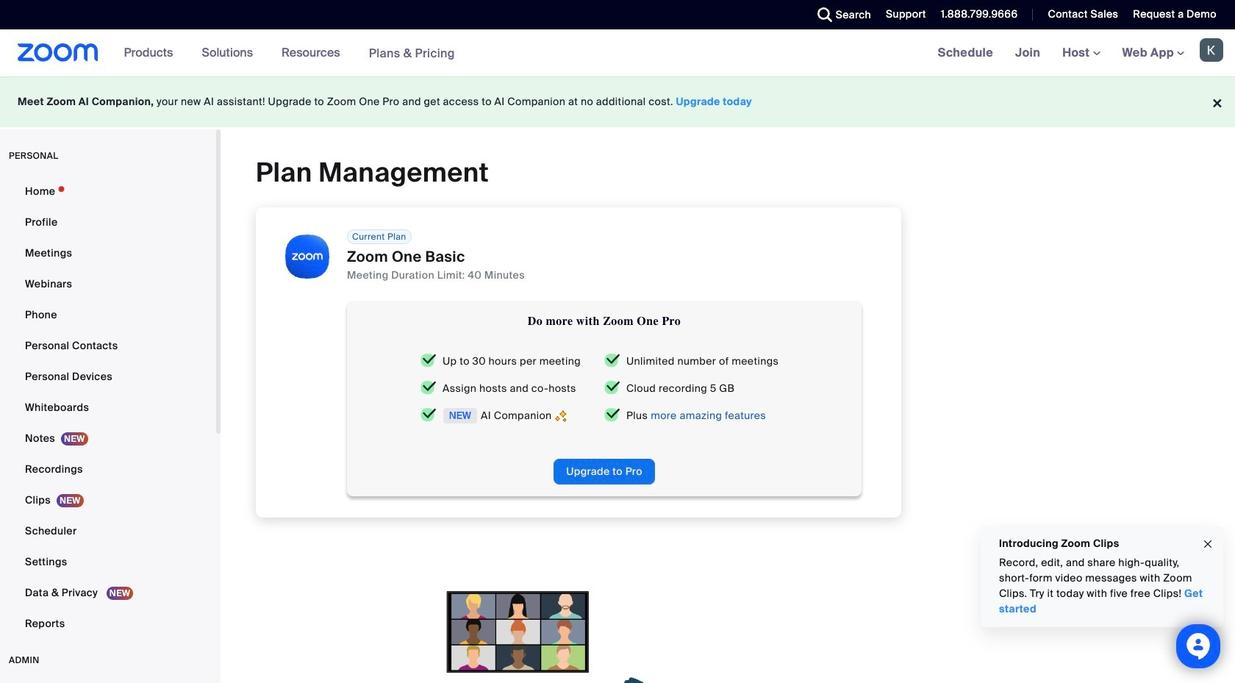 Task type: vqa. For each thing, say whether or not it's contained in the screenshot.
the middle right icon
no



Task type: describe. For each thing, give the bounding box(es) containing it.
ai starsicon image
[[555, 408, 567, 424]]

meetings navigation
[[927, 29, 1236, 77]]

zoom logo image
[[18, 43, 98, 62]]



Task type: locate. For each thing, give the bounding box(es) containing it.
zoom oneicon image
[[285, 234, 329, 278]]

new tag2icon image
[[443, 408, 478, 424]]

close image
[[1202, 536, 1214, 553]]

profile picture image
[[1200, 38, 1224, 62]]

product information navigation
[[113, 29, 466, 77]]

footer
[[0, 76, 1236, 127]]

personal menu menu
[[0, 177, 216, 640]]

check_boxesicon image
[[421, 354, 437, 368], [605, 354, 621, 368], [421, 381, 437, 395], [605, 381, 621, 395], [421, 408, 437, 422], [605, 408, 621, 422]]

banner
[[0, 29, 1236, 77]]



